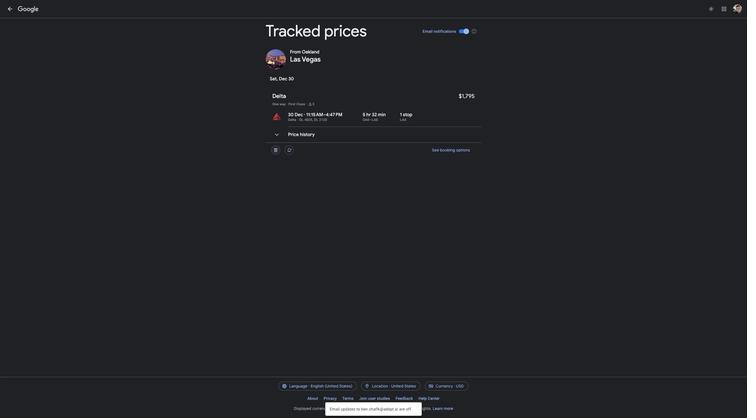 Task type: locate. For each thing, give the bounding box(es) containing it.
email
[[423, 29, 433, 34], [330, 407, 340, 412]]

tracked prices
[[266, 21, 367, 41]]

currencies down privacy
[[313, 407, 331, 411]]

help center
[[419, 397, 440, 401]]

1 currencies from the left
[[313, 407, 331, 411]]

history
[[300, 132, 315, 138]]

0 vertical spatial delta
[[273, 93, 286, 100]]

4:47 pm
[[326, 112, 343, 118]]

change appearance image
[[705, 2, 718, 16]]

30 down first
[[288, 112, 294, 118]]

1 horizontal spatial to
[[397, 407, 401, 411]]

1 horizontal spatial dec
[[295, 112, 303, 118]]

help center link
[[416, 395, 443, 403]]

– up the 2120
[[323, 112, 326, 118]]

booking
[[440, 148, 456, 153]]

dec
[[279, 76, 287, 82], [295, 112, 303, 118]]

0 horizontal spatial dl
[[300, 118, 304, 122]]

email for email notifications
[[423, 29, 433, 34]]

oak
[[363, 118, 370, 122]]

currencies down join user studies
[[368, 407, 387, 411]]

– inside 5 hr 32 min oak – las
[[370, 118, 372, 122]]

price history
[[288, 132, 315, 138]]

las
[[372, 118, 378, 122]]

1
[[400, 112, 402, 118]]

0 horizontal spatial email
[[330, 407, 340, 412]]

0 horizontal spatial delta
[[273, 93, 286, 100]]

delta
[[273, 93, 286, 100], [288, 118, 296, 122]]

1795 US dollars text field
[[459, 93, 475, 100]]

1 horizontal spatial currencies
[[368, 407, 387, 411]]

join user studies
[[360, 397, 390, 401]]

1 vertical spatial delta
[[288, 118, 296, 122]]

dec for 30
[[295, 112, 303, 118]]

dec right sat,
[[279, 76, 287, 82]]

prices
[[324, 21, 367, 41]]

delta up way
[[273, 93, 286, 100]]

hr
[[367, 112, 371, 118]]

30
[[289, 76, 294, 82], [288, 112, 294, 118]]

usd
[[456, 384, 464, 389]]

learn more link
[[433, 407, 453, 411]]

0 horizontal spatial currencies
[[313, 407, 331, 411]]

privacy
[[324, 397, 337, 401]]

30 right sat,
[[289, 76, 294, 82]]

way
[[280, 102, 286, 106]]

11:15 am – 4:47 pm
[[306, 112, 343, 118]]

feedback link
[[393, 395, 416, 403]]

– down hr
[[370, 118, 372, 122]]

2 dl from the left
[[314, 118, 318, 122]]

are
[[399, 407, 405, 412]]

0 vertical spatial 30
[[289, 76, 294, 82]]

1 vertical spatial email
[[330, 407, 340, 412]]

dec down class
[[295, 112, 303, 118]]

32
[[372, 112, 377, 118]]

email left differ
[[330, 407, 340, 412]]

dl left '4025'
[[300, 118, 304, 122]]

1 horizontal spatial dl
[[314, 118, 318, 122]]

email left notifications
[[423, 29, 433, 34]]

1 horizontal spatial –
[[370, 118, 372, 122]]

dl right ,
[[314, 118, 318, 122]]

options
[[456, 148, 471, 153]]

airline logo image
[[273, 112, 282, 121]]

0 vertical spatial –
[[323, 112, 326, 118]]

the
[[361, 407, 367, 411]]

to left the
[[357, 407, 360, 412]]

30 dec
[[288, 112, 303, 118]]

purchase
[[402, 407, 419, 411]]

from
[[290, 49, 301, 55]]

terms
[[343, 397, 354, 401]]

dl
[[300, 118, 304, 122], [314, 118, 318, 122]]

enable email notifications for solution, one way trip from oakland to las vegas.sat, dec 30 image
[[283, 144, 296, 157]]

0 horizontal spatial to
[[357, 407, 360, 412]]

0 vertical spatial email
[[423, 29, 433, 34]]

0 vertical spatial dec
[[279, 76, 287, 82]]

1 vertical spatial –
[[370, 118, 372, 122]]

delta down the 30 dec
[[288, 118, 296, 122]]

join user studies link
[[357, 395, 393, 403]]

location
[[372, 384, 388, 389]]

1 stop lax
[[400, 112, 413, 122]]

feedback
[[396, 397, 413, 401]]

email notifications
[[423, 29, 456, 34]]

currencies
[[313, 407, 331, 411], [368, 407, 387, 411]]

english (united states)
[[311, 384, 353, 389]]

states
[[405, 384, 416, 389]]

flights.
[[420, 407, 432, 411]]

0 horizontal spatial dec
[[279, 76, 287, 82]]

5 hr 32 min oak – las
[[363, 112, 386, 122]]

studies
[[377, 397, 390, 401]]

price
[[288, 132, 299, 138]]

11:15 am
[[306, 112, 323, 118]]

to
[[397, 407, 401, 411], [357, 407, 360, 412]]

1 horizontal spatial email
[[423, 29, 433, 34]]

email notifications image
[[472, 29, 477, 34]]

privacy link
[[321, 395, 340, 403]]

dl 4025 , dl 2120
[[300, 118, 327, 122]]

3
[[313, 102, 315, 106]]

to right used
[[397, 407, 401, 411]]

–
[[323, 112, 326, 118], [370, 118, 372, 122]]

1 vertical spatial dec
[[295, 112, 303, 118]]



Task type: describe. For each thing, give the bounding box(es) containing it.
min
[[378, 112, 386, 118]]

center
[[428, 397, 440, 401]]

used
[[388, 407, 396, 411]]

0 horizontal spatial –
[[323, 112, 326, 118]]

help
[[419, 397, 427, 401]]

english
[[311, 384, 324, 389]]

may
[[332, 407, 340, 411]]

see booking options
[[433, 148, 471, 153]]

user
[[368, 397, 376, 401]]

oakland
[[302, 49, 320, 55]]

united
[[391, 384, 404, 389]]

,
[[313, 118, 313, 122]]

$1,795
[[459, 93, 475, 100]]

from
[[352, 407, 360, 411]]

notifications
[[434, 29, 456, 34]]

1 dl from the left
[[300, 118, 304, 122]]

more
[[444, 407, 453, 411]]

go back image
[[7, 6, 13, 12]]

one
[[273, 102, 279, 106]]

1 horizontal spatial delta
[[288, 118, 296, 122]]

remove saved flight, one way trip from oakland to las vegas.sat, dec 30 image
[[269, 144, 283, 157]]

sat, dec 30
[[270, 76, 294, 82]]

see
[[433, 148, 439, 153]]

class
[[297, 102, 305, 106]]

learn
[[433, 407, 443, 411]]

off
[[406, 407, 411, 412]]

4025
[[305, 118, 313, 122]]

sat,
[[270, 76, 278, 82]]

2 currencies from the left
[[368, 407, 387, 411]]

join
[[360, 397, 367, 401]]

dec for sat,
[[279, 76, 287, 82]]

displayed currencies may differ from the currencies used to purchase flights. learn more
[[294, 407, 453, 411]]

about
[[308, 397, 318, 401]]

(united
[[325, 384, 339, 389]]

tracked
[[266, 21, 321, 41]]

1 vertical spatial 30
[[288, 112, 294, 118]]

first
[[289, 102, 296, 106]]

about link
[[305, 395, 321, 403]]

currency
[[436, 384, 453, 389]]

las
[[290, 55, 301, 64]]

5
[[363, 112, 366, 118]]

united states
[[391, 384, 416, 389]]

3 passengers text field
[[313, 102, 315, 107]]

email for email updates to ben.chafik@adept.ai are off
[[330, 407, 340, 412]]

email updates to ben.chafik@adept.ai are off
[[330, 407, 411, 412]]

ben.chafik@adept.ai
[[361, 407, 398, 412]]

differ
[[341, 407, 351, 411]]

2120
[[319, 118, 327, 122]]

terms link
[[340, 395, 357, 403]]

stop
[[403, 112, 413, 118]]

vegas
[[302, 55, 321, 64]]

price history graph image
[[270, 128, 284, 142]]

updates
[[341, 407, 356, 412]]

one way first class
[[273, 102, 305, 106]]

language
[[289, 384, 308, 389]]

from oakland las vegas
[[290, 49, 321, 64]]

displayed
[[294, 407, 312, 411]]

lax
[[400, 118, 407, 122]]

states)
[[340, 384, 353, 389]]



Task type: vqa. For each thing, say whether or not it's contained in the screenshot.
the rightmost PLACE
no



